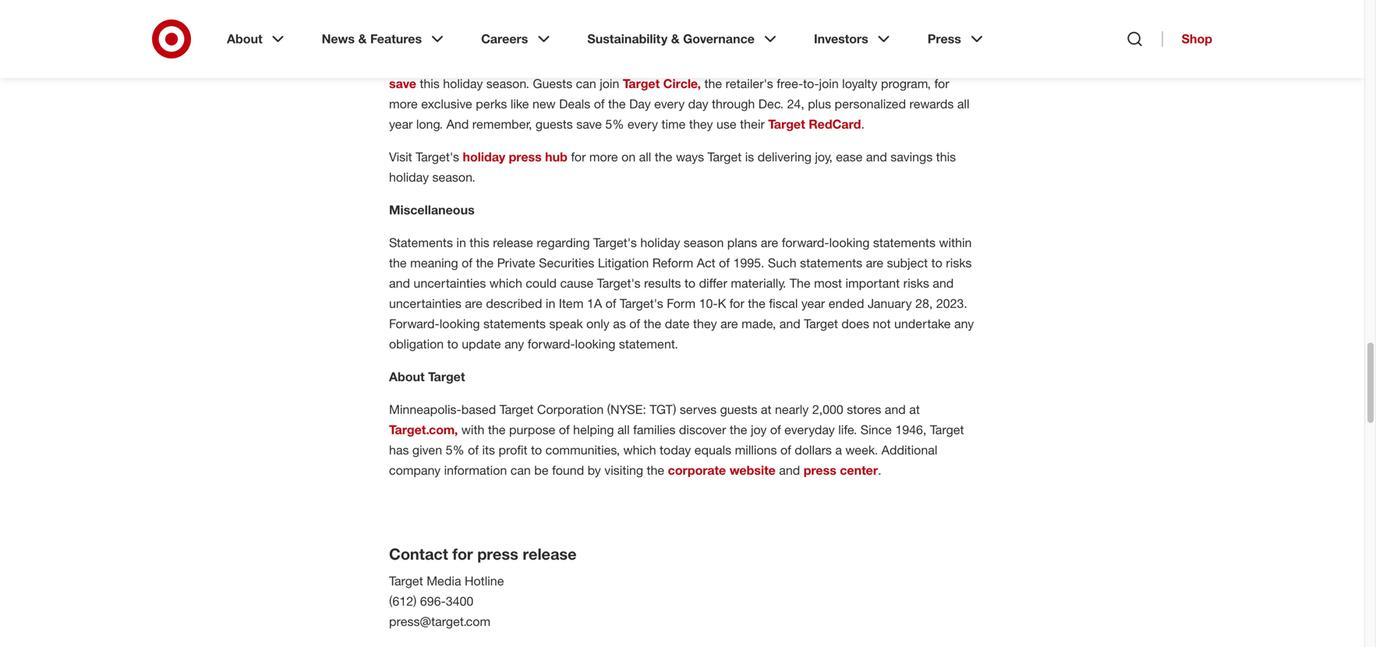 Task type: describe. For each thing, give the bounding box(es) containing it.
target's down the results
[[620, 296, 664, 311]]

shop and save link
[[389, 56, 968, 91]]

1946,
[[896, 422, 927, 438]]

plans
[[728, 235, 758, 250]]

. inside . forward-looking statements speak only as of the date they are made, and target does not undertake any obligation to update any forward-looking statement.
[[964, 296, 968, 311]]

delivering
[[758, 149, 812, 165]]

with
[[462, 422, 485, 438]]

since
[[861, 422, 892, 438]]

shop
[[1182, 31, 1213, 46]]

& for features
[[358, 31, 367, 46]]

dec.
[[759, 96, 784, 112]]

1a
[[587, 296, 602, 311]]

target redcard link
[[769, 117, 862, 132]]

to inside the with the purpose of helping all families discover the joy of everyday life. since 1946, target has given 5% of its profit to communities, which today equals millions of dollars a week. additional company information can be found by visiting the
[[531, 443, 542, 458]]

discover
[[679, 422, 727, 438]]

target inside the with the purpose of helping all families discover the joy of everyday life. since 1946, target has given 5% of its profit to communities, which today equals millions of dollars a week. additional company information can be found by visiting the
[[931, 422, 965, 438]]

, inside , plus personalized rewards all year long. and remember, guests save 5% every time they use their
[[801, 96, 805, 112]]

families
[[633, 422, 676, 438]]

3400
[[446, 594, 474, 609]]

are left described
[[465, 296, 483, 311]]

this inside for more on all the ways target is delivering joy, ease and savings this holiday season.
[[937, 149, 957, 165]]

visit target's holiday press hub
[[389, 149, 568, 165]]

of up corporate website and press center .
[[781, 443, 792, 458]]

hub
[[545, 149, 568, 165]]

equals
[[695, 443, 732, 458]]

ease
[[836, 149, 863, 165]]

target inside . forward-looking statements speak only as of the date they are made, and target does not undertake any obligation to update any forward-looking statement.
[[804, 316, 839, 332]]

target up "-"
[[428, 369, 465, 385]]

& for governance
[[671, 31, 680, 46]]

visit
[[389, 149, 412, 165]]

every inside 'the retailer's free-to-join loyalty program, for more exclusive perks like new deals of the day every day through'
[[655, 96, 685, 112]]

forward-
[[389, 316, 440, 332]]

0 vertical spatial uncertainties
[[414, 276, 486, 291]]

retailer's
[[726, 76, 774, 91]]

-
[[457, 402, 462, 417]]

the right "," link
[[705, 76, 723, 91]]

of right 'act'
[[719, 255, 730, 271]]

visiting
[[605, 463, 644, 478]]

of inside . forward-looking statements speak only as of the date they are made, and target does not undertake any obligation to update any forward-looking statement.
[[630, 316, 641, 332]]

minneapolis
[[389, 402, 457, 417]]

of down the corporation
[[559, 422, 570, 438]]

and down dollars on the right bottom of page
[[780, 463, 801, 478]]

target redcard .
[[769, 117, 865, 132]]

private
[[497, 255, 536, 271]]

and up 2023
[[933, 276, 954, 291]]

meaning
[[410, 255, 458, 271]]

can inside the with the purpose of helping all families discover the joy of everyday life. since 1946, target has given 5% of its profit to communities, which today equals millions of dollars a week. additional company information can be found by visiting the
[[511, 463, 531, 478]]

1 horizontal spatial looking
[[575, 337, 616, 352]]

0 vertical spatial can
[[576, 76, 597, 91]]

most
[[815, 276, 843, 291]]

sustainability & governance link
[[577, 19, 791, 59]]

information
[[444, 463, 507, 478]]

the down materially. at the right top of page
[[748, 296, 766, 311]]

1 vertical spatial uncertainties
[[389, 296, 462, 311]]

of right 1a
[[606, 296, 617, 311]]

and inside shop and save
[[945, 56, 968, 71]]

deals
[[559, 96, 591, 112]]

release for this
[[493, 235, 534, 250]]

forward- inside 'statements in this release regarding target's holiday season plans are forward-looking statements within the meaning of the private securities litigation reform act of 1995. such statements are subject to risks and uncertainties which could cause target's results to differ materially. the most important risks and uncertainties are described in item 1a of target's form 10-k for the fiscal year ended'
[[782, 235, 830, 250]]

5% inside the with the purpose of helping all families discover the joy of everyday life. since 1946, target has given 5% of its profit to communities, which today equals millions of dollars a week. additional company information can be found by visiting the
[[446, 443, 465, 458]]

holiday press hub link
[[463, 149, 568, 165]]

of right meaning
[[462, 255, 473, 271]]

joy,
[[815, 149, 833, 165]]

minneapolis -based target corporation (nyse: tgt) serves guests at nearly 2,000 stores and at target.com,
[[389, 402, 920, 438]]

center
[[840, 463, 878, 478]]

the down statements
[[389, 255, 407, 271]]

1 horizontal spatial in
[[546, 296, 556, 311]]

exclusive
[[421, 96, 473, 112]]

today
[[660, 443, 691, 458]]

they inside , plus personalized rewards all year long. and remember, guests save 5% every time they use their
[[690, 117, 713, 132]]

target's up litigation
[[594, 235, 637, 250]]

more inside 'the retailer's free-to-join loyalty program, for more exclusive perks like new deals of the day every day through'
[[389, 96, 418, 112]]

which inside 'statements in this release regarding target's holiday season plans are forward-looking statements within the meaning of the private securities litigation reform act of 1995. such statements are subject to risks and uncertainties which could cause target's results to differ materially. the most important risks and uncertainties are described in item 1a of target's form 10-k for the fiscal year ended'
[[490, 276, 523, 291]]

which inside the with the purpose of helping all families discover the joy of everyday life. since 1946, target has given 5% of its profit to communities, which today equals millions of dollars a week. additional company information can be found by visiting the
[[624, 443, 657, 458]]

of left its
[[468, 443, 479, 458]]

given
[[413, 443, 442, 458]]

for inside for more on all the ways target is delivering joy, ease and savings this holiday season.
[[571, 149, 586, 165]]

0 vertical spatial ,
[[698, 76, 701, 91]]

careers
[[481, 31, 528, 46]]

news
[[322, 31, 355, 46]]

through
[[712, 96, 755, 112]]

regarding
[[537, 235, 590, 250]]

join inside 'the retailer's free-to-join loyalty program, for more exclusive perks like new deals of the day every day through'
[[820, 76, 839, 91]]

day
[[689, 96, 709, 112]]

the inside . forward-looking statements speak only as of the date they are made, and target does not undertake any obligation to update any forward-looking statement.
[[644, 316, 662, 332]]

dollars
[[795, 443, 832, 458]]

2 vertical spatial .
[[878, 463, 882, 478]]

ways inside for more on all the ways target is delivering joy, ease and savings this holiday season.
[[676, 149, 705, 165]]

the up its
[[488, 422, 506, 438]]

the left joy
[[730, 422, 748, 438]]

profit
[[499, 443, 528, 458]]

corporate website and press center .
[[668, 463, 882, 478]]

not
[[873, 316, 891, 332]]

undertake
[[895, 316, 951, 332]]

statements
[[389, 235, 453, 250]]

0 vertical spatial this
[[420, 76, 440, 91]]

stores
[[847, 402, 882, 417]]

season. inside for more on all the ways target is delivering joy, ease and savings this holiday season.
[[433, 170, 476, 185]]

the left day
[[608, 96, 626, 112]]

free-
[[777, 76, 804, 91]]

investors
[[814, 31, 869, 46]]

shop link
[[1163, 31, 1213, 47]]

for inside 'the retailer's free-to-join loyalty program, for more exclusive perks like new deals of the day every day through'
[[935, 76, 950, 91]]

season
[[684, 235, 724, 250]]

savings
[[891, 149, 933, 165]]

the down today
[[647, 463, 665, 478]]

press for center
[[804, 463, 837, 478]]

target up day
[[623, 76, 660, 91]]

such
[[768, 255, 797, 271]]

week.
[[846, 443, 879, 458]]

target.com,
[[389, 422, 458, 438]]

shop and save
[[389, 56, 968, 91]]

and inside . forward-looking statements speak only as of the date they are made, and target does not undertake any obligation to update any forward-looking statement.
[[780, 316, 801, 332]]

fiscal
[[770, 296, 798, 311]]

found
[[552, 463, 584, 478]]

is
[[746, 149, 755, 165]]

cause
[[560, 276, 594, 291]]

2 horizontal spatial statements
[[874, 235, 936, 250]]

company
[[389, 463, 441, 478]]

contact
[[389, 545, 448, 564]]

personalized
[[835, 96, 907, 112]]

purpose
[[509, 422, 556, 438]]

everyday
[[785, 422, 835, 438]]

0 vertical spatial any
[[955, 316, 975, 332]]

0 vertical spatial in
[[457, 235, 466, 250]]

careers link
[[470, 19, 564, 59]]

features
[[370, 31, 422, 46]]

about for about
[[227, 31, 263, 46]]

reform
[[653, 255, 694, 271]]

long.
[[416, 117, 443, 132]]

subject
[[887, 255, 928, 271]]

additional
[[882, 443, 938, 458]]

holiday inside 'statements in this release regarding target's holiday season plans are forward-looking statements within the meaning of the private securities litigation reform act of 1995. such statements are subject to risks and uncertainties which could cause target's results to differ materially. the most important risks and uncertainties are described in item 1a of target's form 10-k for the fiscal year ended'
[[641, 235, 681, 250]]

loyalty
[[843, 76, 878, 91]]

(nyse: tgt)
[[607, 402, 677, 417]]

does
[[842, 316, 870, 332]]

are inside . forward-looking statements speak only as of the date they are made, and target does not undertake any obligation to update any forward-looking statement.
[[721, 316, 739, 332]]

for inside 'statements in this release regarding target's holiday season plans are forward-looking statements within the meaning of the private securities litigation reform act of 1995. such statements are subject to risks and uncertainties which could cause target's results to differ materially. the most important risks and uncertainties are described in item 1a of target's form 10-k for the fiscal year ended'
[[730, 296, 745, 311]]

(612)
[[389, 594, 417, 609]]



Task type: vqa. For each thing, say whether or not it's contained in the screenshot.
explore
no



Task type: locate. For each thing, give the bounding box(es) containing it.
press down dollars on the right bottom of page
[[804, 463, 837, 478]]

this down miscellaneous
[[470, 235, 490, 250]]

communities,
[[546, 443, 620, 458]]

k
[[718, 296, 726, 311]]

2 vertical spatial looking
[[575, 337, 616, 352]]

& inside sustainability & governance link
[[671, 31, 680, 46]]

0 vertical spatial ways
[[423, 23, 454, 38]]

0 horizontal spatial which
[[490, 276, 523, 291]]

join
[[600, 76, 620, 91], [820, 76, 839, 91]]

target's
[[416, 149, 460, 165], [594, 235, 637, 250], [597, 276, 641, 291], [620, 296, 664, 311]]

1 vertical spatial can
[[511, 463, 531, 478]]

1 vertical spatial .
[[964, 296, 968, 311]]

1 horizontal spatial more
[[590, 149, 618, 165]]

millions
[[735, 443, 777, 458]]

1 horizontal spatial guests
[[720, 402, 758, 417]]

1 horizontal spatial save
[[473, 23, 500, 38]]

differ
[[699, 276, 728, 291]]

0 vertical spatial about
[[227, 31, 263, 46]]

2 horizontal spatial looking
[[830, 235, 870, 250]]

0 vertical spatial season.
[[487, 76, 530, 91]]

1 horizontal spatial year
[[802, 296, 826, 311]]

can left be
[[511, 463, 531, 478]]

1 horizontal spatial statements
[[800, 255, 863, 271]]

the left private
[[476, 255, 494, 271]]

this inside 'statements in this release regarding target's holiday season plans are forward-looking statements within the meaning of the private securities litigation reform act of 1995. such statements are subject to risks and uncertainties which could cause target's results to differ materially. the most important risks and uncertainties are described in item 1a of target's form 10-k for the fiscal year ended'
[[470, 235, 490, 250]]

5% down with
[[446, 443, 465, 458]]

results
[[644, 276, 681, 291]]

1 join from the left
[[600, 76, 620, 91]]

more left on in the top left of the page
[[590, 149, 618, 165]]

looking down the only
[[575, 337, 616, 352]]

season. up like
[[487, 76, 530, 91]]

release for press
[[523, 545, 577, 564]]

of inside 'the retailer's free-to-join loyalty program, for more exclusive perks like new deals of the day every day through'
[[594, 96, 605, 112]]

news & features link
[[311, 19, 458, 59]]

1 vertical spatial save
[[389, 76, 416, 91]]

all
[[958, 96, 970, 112], [639, 149, 652, 165], [618, 422, 630, 438]]

the
[[705, 76, 723, 91], [608, 96, 626, 112], [655, 149, 673, 165], [389, 255, 407, 271], [476, 255, 494, 271], [748, 296, 766, 311], [644, 316, 662, 332], [488, 422, 506, 438], [730, 422, 748, 438], [647, 463, 665, 478]]

1 horizontal spatial join
[[820, 76, 839, 91]]

0 horizontal spatial ,
[[698, 76, 701, 91]]

0 horizontal spatial 5%
[[446, 443, 465, 458]]

obligation
[[389, 337, 444, 352]]

& inside news & features link
[[358, 31, 367, 46]]

save down deals
[[577, 117, 602, 132]]

of right the as
[[630, 316, 641, 332]]

1 vertical spatial ways
[[676, 149, 705, 165]]

0 vertical spatial all
[[958, 96, 970, 112]]

all inside , plus personalized rewards all year long. and remember, guests save 5% every time they use their
[[958, 96, 970, 112]]

litigation
[[598, 255, 649, 271]]

date
[[665, 316, 690, 332]]

1 vertical spatial guests
[[720, 402, 758, 417]]

0 horizontal spatial risks
[[904, 276, 930, 291]]

all inside for more on all the ways target is delivering joy, ease and savings this holiday season.
[[639, 149, 652, 165]]

1 horizontal spatial ,
[[801, 96, 805, 112]]

. forward-looking statements speak only as of the date they are made, and target does not undertake any obligation to update any forward-looking statement.
[[389, 296, 975, 352]]

0 horizontal spatial join
[[600, 76, 620, 91]]

at
[[761, 402, 772, 417], [910, 402, 920, 417]]

all inside the with the purpose of helping all families discover the joy of everyday life. since 1946, target has given 5% of its profit to communities, which today equals millions of dollars a week. additional company information can be found by visiting the
[[618, 422, 630, 438]]

1 horizontal spatial 5%
[[606, 117, 624, 132]]

to
[[457, 23, 469, 38], [932, 255, 943, 271], [685, 276, 696, 291], [448, 337, 459, 352], [531, 443, 542, 458]]

target up 'purpose'
[[500, 402, 534, 417]]

to-
[[804, 76, 820, 91]]

1 horizontal spatial &
[[671, 31, 680, 46]]

year inside 'statements in this release regarding target's holiday season plans are forward-looking statements within the meaning of the private securities litigation reform act of 1995. such statements are subject to risks and uncertainties which could cause target's results to differ materially. the most important risks and uncertainties are described in item 1a of target's form 10-k for the fiscal year ended'
[[802, 296, 826, 311]]

of right deals
[[594, 96, 605, 112]]

1 vertical spatial in
[[546, 296, 556, 311]]

all down (nyse: tgt)
[[618, 422, 630, 438]]

by
[[588, 463, 601, 478]]

like
[[511, 96, 529, 112]]

press for hub
[[509, 149, 542, 165]]

. down 'week.'
[[878, 463, 882, 478]]

corporation
[[537, 402, 604, 417]]

0 vertical spatial more
[[389, 96, 418, 112]]

statements in this release regarding target's holiday season plans are forward-looking statements within the meaning of the private securities litigation reform act of 1995. such statements are subject to risks and uncertainties which could cause target's results to differ materially. the most important risks and uncertainties are described in item 1a of target's form 10-k for the fiscal year ended
[[389, 235, 972, 311]]

guests up joy
[[720, 402, 758, 417]]

holiday up exclusive
[[443, 76, 483, 91]]

the up statement.
[[644, 316, 662, 332]]

1 vertical spatial season.
[[433, 170, 476, 185]]

target's down long.
[[416, 149, 460, 165]]

0 vertical spatial release
[[493, 235, 534, 250]]

this
[[420, 76, 440, 91], [937, 149, 957, 165], [470, 235, 490, 250]]

1 vertical spatial forward-
[[528, 337, 575, 352]]

0 horizontal spatial about
[[227, 31, 263, 46]]

a
[[836, 443, 842, 458]]

holiday down 'remember,'
[[463, 149, 506, 165]]

the down 'time'
[[655, 149, 673, 165]]

any down 2023
[[955, 316, 975, 332]]

corporate
[[668, 463, 726, 478]]

year inside , plus personalized rewards all year long. and remember, guests save 5% every time they use their
[[389, 117, 413, 132]]

can
[[576, 76, 597, 91], [511, 463, 531, 478]]

,
[[698, 76, 701, 91], [801, 96, 805, 112]]

at up 1946,
[[910, 402, 920, 417]]

& up shop and save link
[[671, 31, 680, 46]]

every down day
[[628, 117, 658, 132]]

and
[[447, 117, 469, 132]]

1 horizontal spatial which
[[624, 443, 657, 458]]

target inside for more on all the ways target is delivering joy, ease and savings this holiday season.
[[708, 149, 742, 165]]

press left hub
[[509, 149, 542, 165]]

any right update
[[505, 337, 524, 352]]

helping
[[574, 422, 614, 438]]

this up exclusive
[[420, 76, 440, 91]]

the retailer's free-to-join loyalty program, for more exclusive perks like new deals of the day every day through
[[389, 76, 950, 112]]

statements up most
[[800, 255, 863, 271]]

2023
[[937, 296, 964, 311]]

1 vertical spatial 5%
[[446, 443, 465, 458]]

0 horizontal spatial year
[[389, 117, 413, 132]]

to down within
[[932, 255, 943, 271]]

program,
[[881, 76, 931, 91]]

they down 10-
[[694, 316, 717, 332]]

0 horizontal spatial this
[[420, 76, 440, 91]]

forward- inside . forward-looking statements speak only as of the date they are made, and target does not undertake any obligation to update any forward-looking statement.
[[528, 337, 575, 352]]

save inside , plus personalized rewards all year long. and remember, guests save 5% every time they use their
[[577, 117, 602, 132]]

which
[[490, 276, 523, 291], [624, 443, 657, 458]]

1 horizontal spatial any
[[955, 316, 975, 332]]

for up media
[[453, 545, 473, 564]]

1 horizontal spatial about
[[389, 369, 425, 385]]

0 vertical spatial they
[[690, 117, 713, 132]]

2 vertical spatial this
[[470, 235, 490, 250]]

guests inside minneapolis -based target corporation (nyse: tgt) serves guests at nearly 2,000 stores and at target.com,
[[720, 402, 758, 417]]

1 & from the left
[[358, 31, 367, 46]]

guests
[[533, 76, 573, 91]]

0 horizontal spatial looking
[[440, 316, 480, 332]]

target right 1946,
[[931, 422, 965, 438]]

0 vertical spatial save
[[473, 23, 500, 38]]

1 vertical spatial about
[[389, 369, 425, 385]]

and down fiscal at the right of the page
[[780, 316, 801, 332]]

this right savings
[[937, 149, 957, 165]]

1 vertical spatial press
[[804, 463, 837, 478]]

sustainability
[[588, 31, 668, 46]]

to down 'purpose'
[[531, 443, 542, 458]]

securities
[[539, 255, 595, 271]]

2 horizontal spatial save
[[577, 117, 602, 132]]

1 horizontal spatial at
[[910, 402, 920, 417]]

for
[[935, 76, 950, 91], [571, 149, 586, 165], [730, 296, 745, 311], [453, 545, 473, 564]]

to inside . forward-looking statements speak only as of the date they are made, and target does not undertake any obligation to update any forward-looking statement.
[[448, 337, 459, 352]]

they inside . forward-looking statements speak only as of the date they are made, and target does not undertake any obligation to update any forward-looking statement.
[[694, 316, 717, 332]]

target up (612)
[[389, 574, 423, 589]]

the
[[790, 276, 811, 291]]

0 horizontal spatial in
[[457, 235, 466, 250]]

& right news
[[358, 31, 367, 46]]

about for about target
[[389, 369, 425, 385]]

1 horizontal spatial .
[[878, 463, 882, 478]]

this holiday season. guests can join target circle ,
[[416, 76, 701, 91]]

join up plus
[[820, 76, 839, 91]]

press@target.com
[[389, 614, 491, 630]]

for right k
[[730, 296, 745, 311]]

materially.
[[731, 276, 787, 291]]

, up day
[[698, 76, 701, 91]]

guests inside , plus personalized rewards all year long. and remember, guests save 5% every time they use their
[[536, 117, 573, 132]]

0 horizontal spatial guests
[[536, 117, 573, 132]]

save up perks
[[473, 23, 500, 38]]

redcard
[[809, 117, 862, 132]]

target down "dec. 24" at the top of the page
[[769, 117, 806, 132]]

to up "form"
[[685, 276, 696, 291]]

item
[[559, 296, 584, 311]]

1 vertical spatial any
[[505, 337, 524, 352]]

2 horizontal spatial this
[[937, 149, 957, 165]]

more inside for more on all the ways target is delivering joy, ease and savings this holiday season.
[[590, 149, 618, 165]]

the inside for more on all the ways target is delivering joy, ease and savings this holiday season.
[[655, 149, 673, 165]]

, left plus
[[801, 96, 805, 112]]

use
[[717, 117, 737, 132]]

to left careers
[[457, 23, 469, 38]]

release inside 'statements in this release regarding target's holiday season plans are forward-looking statements within the meaning of the private securities litigation reform act of 1995. such statements are subject to risks and uncertainties which could cause target's results to differ materially. the most important risks and uncertainties are described in item 1a of target's form 10-k for the fiscal year ended'
[[493, 235, 534, 250]]

and up 1946,
[[885, 402, 906, 417]]

act
[[697, 255, 716, 271]]

1 vertical spatial looking
[[440, 316, 480, 332]]

any
[[955, 316, 975, 332], [505, 337, 524, 352]]

forward- up "such"
[[782, 235, 830, 250]]

every inside , plus personalized rewards all year long. and remember, guests save 5% every time they use their
[[628, 117, 658, 132]]

looking up update
[[440, 316, 480, 332]]

january
[[868, 296, 912, 311]]

looking inside 'statements in this release regarding target's holiday season plans are forward-looking statements within the meaning of the private securities litigation reform act of 1995. such statements are subject to risks and uncertainties which could cause target's results to differ materially. the most important risks and uncertainties are described in item 1a of target's form 10-k for the fiscal year ended'
[[830, 235, 870, 250]]

based
[[462, 402, 496, 417]]

press
[[509, 149, 542, 165], [804, 463, 837, 478], [478, 545, 519, 564]]

2 vertical spatial all
[[618, 422, 630, 438]]

0 vertical spatial looking
[[830, 235, 870, 250]]

24
[[788, 96, 801, 112]]

and inside for more on all the ways target is delivering joy, ease and savings this holiday season.
[[867, 149, 888, 165]]

target inside target media hotline (612) 696-3400 press@target.com
[[389, 574, 423, 589]]

guests down new
[[536, 117, 573, 132]]

1 horizontal spatial can
[[576, 76, 597, 91]]

all right on in the top left of the page
[[639, 149, 652, 165]]

0 vertical spatial guests
[[536, 117, 573, 132]]

and up forward-
[[389, 276, 410, 291]]

. right "28," at the right top of page
[[964, 296, 968, 311]]

season.
[[487, 76, 530, 91], [433, 170, 476, 185]]

forward- down speak
[[528, 337, 575, 352]]

0 horizontal spatial .
[[862, 117, 865, 132]]

are up "such"
[[761, 235, 779, 250]]

important
[[846, 276, 900, 291]]

0 vertical spatial 5%
[[606, 117, 624, 132]]

1 horizontal spatial ways
[[676, 149, 705, 165]]

0 vertical spatial forward-
[[782, 235, 830, 250]]

at up joy
[[761, 402, 772, 417]]

2 horizontal spatial all
[[958, 96, 970, 112]]

2,000
[[813, 402, 844, 417]]

0 vertical spatial every
[[655, 96, 685, 112]]

their
[[740, 117, 765, 132]]

1 vertical spatial this
[[937, 149, 957, 165]]

1 vertical spatial release
[[523, 545, 577, 564]]

target's down litigation
[[597, 276, 641, 291]]

year down the the
[[802, 296, 826, 311]]

1 horizontal spatial forward-
[[782, 235, 830, 250]]

1 vertical spatial which
[[624, 443, 657, 458]]

and down "press"
[[945, 56, 968, 71]]

are down k
[[721, 316, 739, 332]]

and inside minneapolis -based target corporation (nyse: tgt) serves guests at nearly 2,000 stores and at target.com,
[[885, 402, 906, 417]]

looking up most
[[830, 235, 870, 250]]

0 horizontal spatial any
[[505, 337, 524, 352]]

5% up on in the top left of the page
[[606, 117, 624, 132]]

season. down the visit target's holiday press hub
[[433, 170, 476, 185]]

2 & from the left
[[671, 31, 680, 46]]

5% inside , plus personalized rewards all year long. and remember, guests save 5% every time they use their
[[606, 117, 624, 132]]

statements
[[874, 235, 936, 250], [800, 255, 863, 271], [484, 316, 546, 332]]

perks
[[476, 96, 507, 112]]

statements down described
[[484, 316, 546, 332]]

in left item
[[546, 296, 556, 311]]

uncertainties up forward-
[[389, 296, 462, 311]]

of
[[594, 96, 605, 112], [462, 255, 473, 271], [719, 255, 730, 271], [606, 296, 617, 311], [630, 316, 641, 332], [559, 422, 570, 438], [771, 422, 781, 438], [468, 443, 479, 458], [781, 443, 792, 458]]

0 horizontal spatial ways
[[423, 23, 454, 38]]

to left update
[[448, 337, 459, 352]]

0 vertical spatial press
[[509, 149, 542, 165]]

1 vertical spatial every
[[628, 117, 658, 132]]

every up 'time'
[[655, 96, 685, 112]]

target.com, link
[[389, 422, 462, 438]]

target media hotline (612) 696-3400 press@target.com
[[389, 574, 504, 630]]

1 horizontal spatial all
[[639, 149, 652, 165]]

save down features
[[389, 76, 416, 91]]

0 horizontal spatial can
[[511, 463, 531, 478]]

they down day
[[690, 117, 713, 132]]

0 horizontal spatial more
[[389, 96, 418, 112]]

holiday inside for more on all the ways target is delivering joy, ease and savings this holiday season.
[[389, 170, 429, 185]]

uncertainties down meaning
[[414, 276, 486, 291]]

year left long.
[[389, 117, 413, 132]]

save inside shop and save
[[389, 76, 416, 91]]

28,
[[916, 296, 933, 311]]

0 vertical spatial .
[[862, 117, 865, 132]]

2 horizontal spatial .
[[964, 296, 968, 311]]

1 vertical spatial statements
[[800, 255, 863, 271]]

0 horizontal spatial all
[[618, 422, 630, 438]]

.
[[862, 117, 865, 132], [964, 296, 968, 311], [878, 463, 882, 478]]

holiday up "reform"
[[641, 235, 681, 250]]

, plus personalized rewards all year long. and remember, guests save 5% every time they use their
[[389, 96, 970, 132]]

circle
[[664, 76, 698, 91]]

target down ended
[[804, 316, 839, 332]]

more
[[389, 96, 418, 112], [590, 149, 618, 165]]

website
[[730, 463, 776, 478]]

press link
[[917, 19, 998, 59]]

1 vertical spatial more
[[590, 149, 618, 165]]

2 vertical spatial statements
[[484, 316, 546, 332]]

target inside minneapolis -based target corporation (nyse: tgt) serves guests at nearly 2,000 stores and at target.com,
[[500, 402, 534, 417]]

1 at from the left
[[761, 402, 772, 417]]

which down families
[[624, 443, 657, 458]]

update
[[462, 337, 501, 352]]

life.
[[839, 422, 858, 438]]

forward-
[[782, 235, 830, 250], [528, 337, 575, 352]]

1 vertical spatial year
[[802, 296, 826, 311]]

0 vertical spatial risks
[[946, 255, 972, 271]]

1 horizontal spatial risks
[[946, 255, 972, 271]]

0 vertical spatial year
[[389, 117, 413, 132]]

0 horizontal spatial forward-
[[528, 337, 575, 352]]

they
[[690, 117, 713, 132], [694, 316, 717, 332]]

every
[[655, 96, 685, 112], [628, 117, 658, 132]]

0 horizontal spatial season.
[[433, 170, 476, 185]]

2 at from the left
[[910, 402, 920, 417]]

1 vertical spatial risks
[[904, 276, 930, 291]]

. down personalized
[[862, 117, 865, 132]]

can up deals
[[576, 76, 597, 91]]

release
[[493, 235, 534, 250], [523, 545, 577, 564]]

&
[[358, 31, 367, 46], [671, 31, 680, 46]]

more
[[389, 23, 420, 38]]

0 horizontal spatial save
[[389, 76, 416, 91]]

0 horizontal spatial at
[[761, 402, 772, 417]]

1 horizontal spatial season.
[[487, 76, 530, 91]]

1 vertical spatial they
[[694, 316, 717, 332]]

made,
[[742, 316, 776, 332]]

in up meaning
[[457, 235, 466, 250]]

2 join from the left
[[820, 76, 839, 91]]

ways
[[423, 23, 454, 38], [676, 149, 705, 165]]

of right joy
[[771, 422, 781, 438]]

ways down 'time'
[[676, 149, 705, 165]]

ways right more
[[423, 23, 454, 38]]

dec. 24
[[759, 96, 801, 112]]

for more on all the ways target is delivering joy, ease and savings this holiday season.
[[389, 149, 957, 185]]

about target
[[389, 369, 465, 385]]

statements up subject
[[874, 235, 936, 250]]

plus
[[808, 96, 832, 112]]

statements inside . forward-looking statements speak only as of the date they are made, and target does not undertake any obligation to update any forward-looking statement.
[[484, 316, 546, 332]]

are up the important
[[866, 255, 884, 271]]

join down 'sustainability' at the left top
[[600, 76, 620, 91]]

2 vertical spatial press
[[478, 545, 519, 564]]

more up long.
[[389, 96, 418, 112]]

1 vertical spatial all
[[639, 149, 652, 165]]

risks down within
[[946, 255, 972, 271]]

be
[[535, 463, 549, 478]]



